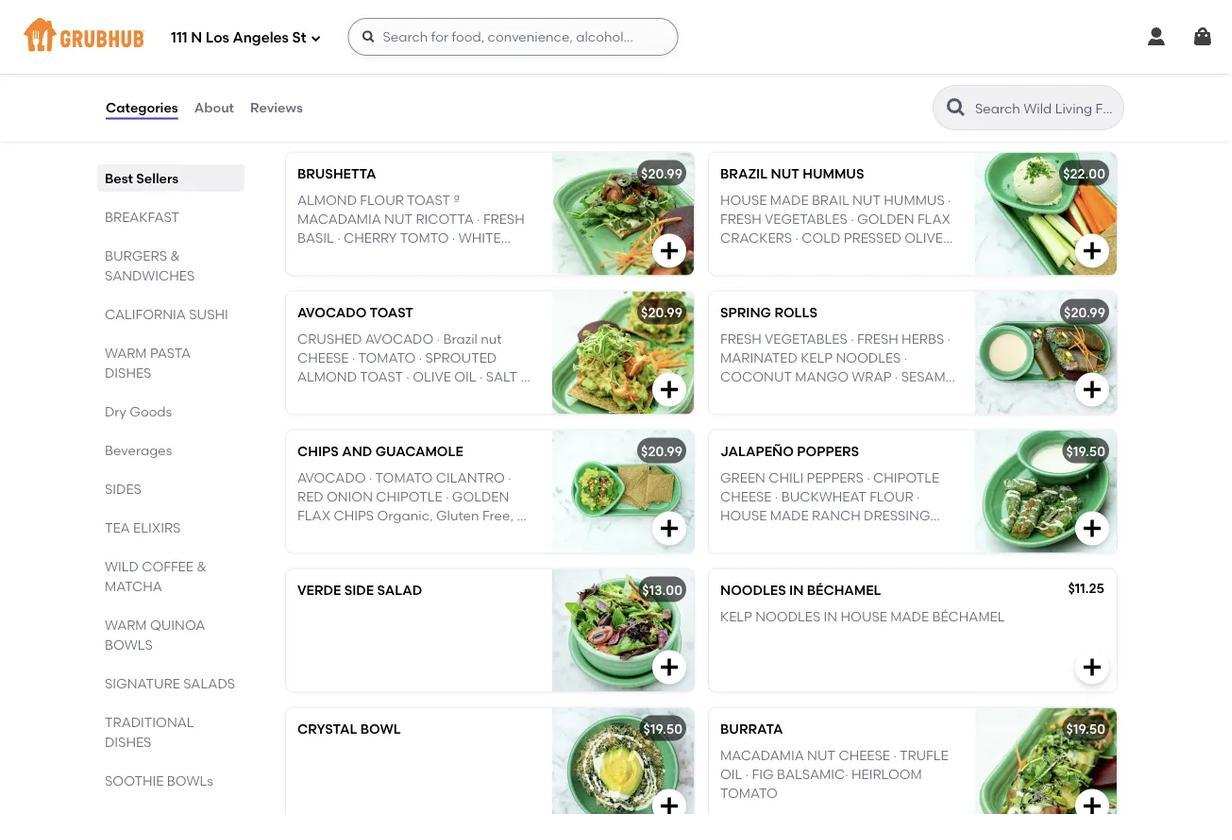 Task type: describe. For each thing, give the bounding box(es) containing it.
1 horizontal spatial béchamel
[[933, 609, 1005, 625]]

$11.25
[[1069, 580, 1105, 596]]

about
[[194, 99, 234, 116]]

basil
[[298, 231, 334, 247]]

avocado · tomato cilantro · red onion chipotle · golden flax chips  organic, gluten free, & raw
[[298, 470, 527, 544]]

svg image for chips and guacamole image
[[658, 517, 681, 540]]

tomato inside avocado · tomato cilantro · red onion chipotle · golden flax chips  organic, gluten free, & raw
[[375, 470, 433, 486]]

fresh inside almond  flour toast ª macadamia nut ricotta · fresh basil · cherry tomto · white truffle oil · kalamata olives
[[483, 211, 525, 228]]

burrata
[[721, 721, 783, 737]]

crushed
[[298, 331, 362, 347]]

best sellers tab
[[105, 168, 237, 188]]

almond inside crushed avocado · brazil nut cheese · tomato · sprouted almond toast · olive oil · salt & pepper  organic, gluten free, & raw
[[298, 369, 357, 386]]

reviews button
[[249, 74, 304, 142]]

avocado toast
[[298, 304, 414, 320]]

about button
[[193, 74, 235, 142]]

warm pasta dishes
[[105, 345, 191, 381]]

1 vertical spatial in
[[824, 609, 838, 625]]

free, inside avocado · tomato cilantro · red onion chipotle · golden flax chips  organic, gluten free, & raw
[[483, 508, 514, 524]]

cold
[[802, 231, 841, 247]]

fresh up wrap
[[858, 331, 899, 347]]

wild coffee & matcha tab
[[105, 556, 237, 596]]

vegetables inside fresh vegetables · fresh herbs · marinated kelp noodles · coconut mango wrap · sesame dip  organic, gluten free, & raw
[[765, 331, 848, 347]]

verde side salad
[[298, 582, 422, 598]]

cilantro
[[436, 470, 505, 486]]

flour inside green chili peppers · chipotle cheese · buckwheat flour · house made ranch dressing organic, gluten free, & raw
[[870, 489, 914, 505]]

svg image for 'spring rolls' image
[[1081, 379, 1104, 401]]

raw inside crushed avocado · brazil nut cheese · tomato · sprouted almond toast · olive oil · salt & pepper  organic, gluten free, & raw
[[502, 389, 530, 405]]

kalamata
[[388, 250, 460, 266]]

small
[[282, 108, 351, 133]]

flour inside almond  flour toast ª macadamia nut ricotta · fresh basil · cherry tomto · white truffle oil · kalamata olives
[[360, 192, 404, 208]]

olive inside 'house made brail nut hummus · fresh vegetables · golden flax crackers · cold pressed olive oil  organic, gluten free, & raw'
[[905, 231, 943, 247]]

2 vertical spatial house
[[841, 609, 888, 625]]

traditional dishes
[[105, 714, 194, 750]]

sushi
[[189, 306, 228, 322]]

organic, inside green chili peppers · chipotle cheese · buckwheat flour · house made ranch dressing organic, gluten free, & raw
[[721, 527, 776, 544]]

house inside 'house made brail nut hummus · fresh vegetables · golden flax crackers · cold pressed olive oil  organic, gluten free, & raw'
[[721, 192, 767, 208]]

heirloom
[[852, 767, 922, 783]]

nut right brazil
[[771, 166, 800, 182]]

granola
[[355, 25, 423, 41]]

brazil nut hummus image
[[976, 153, 1117, 276]]

made inside green chili peppers · chipotle cheese · buckwheat flour · house made ranch dressing organic, gluten free, & raw
[[770, 508, 809, 524]]

& inside burgers & sandwiches
[[170, 247, 180, 264]]

$19.50 for macadamia nut cheese · trufle oil · fig balsamic· heirloom tomato
[[1067, 721, 1106, 737]]

st
[[292, 29, 306, 46]]

brazil
[[721, 166, 768, 182]]

1 vertical spatial kelp
[[721, 609, 753, 625]]

jalapeño poppers
[[721, 443, 860, 459]]

california sushi
[[105, 306, 228, 322]]

brazil
[[443, 331, 478, 347]]

marinated
[[721, 350, 798, 366]]

ª
[[454, 192, 460, 208]]

traditional dishes tab
[[105, 712, 237, 752]]

gluten inside green chili peppers · chipotle cheese · buckwheat flour · house made ranch dressing organic, gluten free, & raw
[[780, 527, 823, 544]]

jalapeño
[[721, 443, 794, 459]]

toast inside almond  flour toast ª macadamia nut ricotta · fresh basil · cherry tomto · white truffle oil · kalamata olives
[[407, 192, 450, 208]]

crystal bowl
[[298, 721, 401, 737]]

dishes inside traditional dishes
[[105, 734, 152, 750]]

ranch
[[812, 508, 861, 524]]

warm quinoa bowls
[[105, 617, 205, 653]]

burgers
[[105, 247, 167, 264]]

sellers
[[136, 170, 179, 186]]

nut inside macadamia nut cheese · trufle oil · fig balsamic· heirloom tomato
[[808, 748, 836, 764]]

tea
[[105, 519, 130, 536]]

free, inside green chili peppers · chipotle cheese · buckwheat flour · house made ranch dressing organic, gluten free, & raw
[[826, 527, 857, 544]]

burgers & sandwiches tab
[[105, 246, 237, 285]]

best
[[105, 170, 133, 186]]

ricotta
[[416, 211, 474, 228]]

breakfast
[[105, 209, 179, 225]]

beverages tab
[[105, 440, 237, 460]]

& inside green chili peppers · chipotle cheese · buckwheat flour · house made ranch dressing organic, gluten free, & raw
[[860, 527, 870, 544]]

spring rolls image
[[976, 292, 1117, 414]]

raw inside avocado · tomato cilantro · red onion chipotle · golden flax chips  organic, gluten free, & raw
[[298, 527, 325, 544]]

raw inside fresh vegetables · fresh herbs · marinated kelp noodles · coconut mango wrap · sesame dip  organic, gluten free, & raw
[[898, 389, 926, 405]]

salad
[[377, 582, 422, 598]]

crackers
[[721, 231, 792, 247]]

search icon image
[[945, 96, 968, 119]]

nut inside 'house made brail nut hummus · fresh vegetables · golden flax crackers · cold pressed olive oil  organic, gluten free, & raw'
[[853, 192, 881, 208]]

organic, inside avocado · tomato cilantro · red onion chipotle · golden flax chips  organic, gluten free, & raw
[[377, 508, 433, 524]]

cheese for green
[[721, 489, 772, 505]]

dressing
[[864, 508, 931, 524]]

verde
[[298, 582, 341, 598]]

california
[[105, 306, 186, 322]]

free, inside fresh vegetables · fresh herbs · marinated kelp noodles · coconut mango wrap · sesame dip  organic, gluten free, & raw
[[851, 389, 882, 405]]

sides tab
[[105, 479, 237, 499]]

gluten inside 'house made brail nut hummus · fresh vegetables · golden flax crackers · cold pressed olive oil  organic, gluten free, & raw'
[[805, 250, 848, 266]]

0 vertical spatial béchamel
[[807, 582, 882, 598]]

$20.99 for fresh vegetables · fresh herbs · marinated kelp noodles · coconut mango wrap · sesame dip  organic, gluten free, & raw
[[641, 304, 683, 320]]

green chili peppers · chipotle cheese · buckwheat flour · house made ranch dressing organic, gluten free, & raw
[[721, 470, 940, 544]]

trufle
[[900, 748, 949, 764]]

crystal bowl image
[[553, 708, 694, 814]]

& inside 'house made brail nut hummus · fresh vegetables · golden flax crackers · cold pressed olive oil  organic, gluten free, & raw'
[[885, 250, 895, 266]]

noodles inside fresh vegetables · fresh herbs · marinated kelp noodles · coconut mango wrap · sesame dip  organic, gluten free, & raw
[[836, 350, 901, 366]]

almond inside 'acai · almond cashew milk · honey blueberries · sweet cream  · granola · cinnamon · blue majick'
[[340, 0, 399, 3]]

acai · almond cashew milk · honey blueberries · sweet cream  · granola · cinnamon · blue majick
[[298, 0, 516, 60]]

categories
[[106, 99, 178, 116]]

rolls
[[775, 304, 818, 320]]

house made brail nut hummus · fresh vegetables · golden flax crackers · cold pressed olive oil  organic, gluten free, & raw
[[721, 192, 952, 266]]

cinnamon
[[432, 25, 509, 41]]

olives
[[463, 250, 509, 266]]

free, inside 'house made brail nut hummus · fresh vegetables · golden flax crackers · cold pressed olive oil  organic, gluten free, & raw'
[[851, 250, 882, 266]]

gluten inside crushed avocado · brazil nut cheese · tomato · sprouted almond toast · olive oil · salt & pepper  organic, gluten free, & raw
[[409, 389, 452, 405]]

coconut
[[721, 369, 792, 386]]

oil inside macadamia nut cheese · trufle oil · fig balsamic· heirloom tomato
[[721, 767, 743, 783]]

bowl
[[360, 721, 401, 737]]

house inside green chili peppers · chipotle cheese · buckwheat flour · house made ranch dressing organic, gluten free, & raw
[[721, 508, 767, 524]]

bowls
[[167, 773, 213, 789]]

wild
[[105, 558, 139, 574]]

brazil nut hummus
[[721, 166, 865, 182]]

tea elixirs tab
[[105, 518, 237, 537]]

salads
[[183, 675, 235, 691]]

gluten inside fresh vegetables · fresh herbs · marinated kelp noodles · coconut mango wrap · sesame dip  organic, gluten free, & raw
[[804, 389, 847, 405]]

& inside fresh vegetables · fresh herbs · marinated kelp noodles · coconut mango wrap · sesame dip  organic, gluten free, & raw
[[885, 389, 895, 405]]

fresh vegetables · fresh herbs · marinated kelp noodles · coconut mango wrap · sesame dip  organic, gluten free, & raw
[[721, 331, 954, 405]]

blue
[[298, 44, 331, 60]]

$22.00
[[1064, 166, 1106, 182]]

tomato inside macadamia nut cheese · trufle oil · fig balsamic· heirloom tomato
[[721, 786, 778, 802]]

dry
[[105, 403, 127, 419]]

brushetta image
[[553, 153, 694, 276]]

raw inside 'house made brail nut hummus · fresh vegetables · golden flax crackers · cold pressed olive oil  organic, gluten free, & raw'
[[899, 250, 926, 266]]

herbs
[[902, 331, 945, 347]]

cheese for crushed
[[298, 350, 349, 366]]

onion
[[327, 489, 373, 505]]

made inside 'house made brail nut hummus · fresh vegetables · golden flax crackers · cold pressed olive oil  organic, gluten free, & raw'
[[770, 192, 809, 208]]

2 vertical spatial noodles
[[756, 609, 821, 625]]

avocado toast image
[[553, 292, 694, 414]]

kelp noodles in house made béchamel
[[721, 609, 1005, 625]]

gift special image
[[553, 0, 694, 70]]

chips and guacamole
[[298, 443, 464, 459]]

california sushi tab
[[105, 304, 237, 324]]

fig
[[752, 767, 774, 783]]

acai
[[298, 0, 330, 3]]

traditional
[[105, 714, 194, 730]]

matcha
[[105, 578, 162, 594]]

free, inside crushed avocado · brazil nut cheese · tomato · sprouted almond toast · olive oil · salt & pepper  organic, gluten free, & raw
[[455, 389, 486, 405]]

cheese inside macadamia nut cheese · trufle oil · fig balsamic· heirloom tomato
[[839, 748, 891, 764]]

gluten inside avocado · tomato cilantro · red onion chipotle · golden flax chips  organic, gluten free, & raw
[[436, 508, 479, 524]]

kelp inside fresh vegetables · fresh herbs · marinated kelp noodles · coconut mango wrap · sesame dip  organic, gluten free, & raw
[[801, 350, 833, 366]]

quinoa
[[150, 617, 205, 633]]

white
[[459, 231, 501, 247]]

signature salads tab
[[105, 673, 237, 693]]

toast inside crushed avocado · brazil nut cheese · tomato · sprouted almond toast · olive oil · salt & pepper  organic, gluten free, & raw
[[360, 369, 403, 386]]

$13.00
[[643, 582, 683, 598]]

poppers
[[797, 443, 860, 459]]

svg image for jalapeño poppers image at the right bottom
[[1081, 517, 1104, 540]]



Task type: vqa. For each thing, say whether or not it's contained in the screenshot.
$7.00
no



Task type: locate. For each thing, give the bounding box(es) containing it.
1 vertical spatial house
[[721, 508, 767, 524]]

0 vertical spatial chips
[[298, 443, 339, 459]]

house down green
[[721, 508, 767, 524]]

free, down ranch
[[826, 527, 857, 544]]

0 horizontal spatial chipotle
[[376, 489, 443, 505]]

free, down cilantro
[[483, 508, 514, 524]]

1 vertical spatial tomato
[[375, 470, 433, 486]]

elixirs
[[133, 519, 181, 536]]

raw down salt
[[502, 389, 530, 405]]

salt
[[486, 369, 518, 386]]

1 horizontal spatial flax
[[918, 211, 951, 228]]

1 warm from the top
[[105, 345, 147, 361]]

crushed avocado · brazil nut cheese · tomato · sprouted almond toast · olive oil · salt & pepper  organic, gluten free, & raw
[[298, 331, 531, 405]]

verde side salad image
[[553, 569, 694, 692]]

gluten down ranch
[[780, 527, 823, 544]]

Search Wild Living Foods search field
[[974, 99, 1118, 117]]

cheese down green
[[721, 489, 772, 505]]

macadamia inside almond  flour toast ª macadamia nut ricotta · fresh basil · cherry tomto · white truffle oil · kalamata olives
[[298, 211, 381, 228]]

sprouted
[[425, 350, 497, 366]]

oil inside almond  flour toast ª macadamia nut ricotta · fresh basil · cherry tomto · white truffle oil · kalamata olives
[[357, 250, 379, 266]]

0 horizontal spatial in
[[790, 582, 804, 598]]

nut inside almond  flour toast ª macadamia nut ricotta · fresh basil · cherry tomto · white truffle oil · kalamata olives
[[385, 211, 413, 228]]

chipotle down guacamole
[[376, 489, 443, 505]]

0 horizontal spatial olive
[[413, 369, 451, 386]]

1 vertical spatial golden
[[452, 489, 509, 505]]

raw down red
[[298, 527, 325, 544]]

free, down the 'sprouted'
[[455, 389, 486, 405]]

1 vertical spatial macadamia
[[721, 748, 804, 764]]

hummus up brail
[[803, 166, 865, 182]]

vegetables down the rolls
[[765, 331, 848, 347]]

burgers & sandwiches
[[105, 247, 195, 283]]

spring
[[721, 304, 772, 320]]

flax for ·
[[918, 211, 951, 228]]

0 horizontal spatial macadamia
[[298, 211, 381, 228]]

golden for pressed
[[858, 211, 915, 228]]

0 horizontal spatial flour
[[360, 192, 404, 208]]

noodles right $13.00
[[721, 582, 786, 598]]

nut
[[771, 166, 800, 182], [853, 192, 881, 208], [385, 211, 413, 228], [808, 748, 836, 764]]

noodles down noodles in béchamel
[[756, 609, 821, 625]]

organic, inside crushed avocado · brazil nut cheese · tomato · sprouted almond toast · olive oil · salt & pepper  organic, gluten free, & raw
[[350, 389, 405, 405]]

sides
[[105, 481, 142, 497]]

tea elixirs
[[105, 519, 181, 536]]

0 horizontal spatial cheese
[[298, 350, 349, 366]]

0 vertical spatial flour
[[360, 192, 404, 208]]

avocado down 'avocado toast'
[[365, 331, 434, 347]]

warm inside warm quinoa bowls
[[105, 617, 147, 633]]

2 dishes from the top
[[105, 734, 152, 750]]

chips left and
[[298, 443, 339, 459]]

1 horizontal spatial kelp
[[801, 350, 833, 366]]

flax inside avocado · tomato cilantro · red onion chipotle · golden flax chips  organic, gluten free, & raw
[[298, 508, 331, 524]]

breakfast tab
[[105, 207, 237, 227]]

2 vertical spatial made
[[891, 609, 929, 625]]

hummus up pressed
[[884, 192, 945, 208]]

svg image for crystal bowl image
[[658, 795, 681, 814]]

golden down cilantro
[[452, 489, 509, 505]]

cheese inside green chili peppers · chipotle cheese · buckwheat flour · house made ranch dressing organic, gluten free, & raw
[[721, 489, 772, 505]]

2 vertical spatial avocado
[[298, 470, 366, 486]]

& inside avocado · tomato cilantro · red onion chipotle · golden flax chips  organic, gluten free, & raw
[[517, 508, 527, 524]]

cheese inside crushed avocado · brazil nut cheese · tomato · sprouted almond toast · olive oil · salt & pepper  organic, gluten free, & raw
[[298, 350, 349, 366]]

1 horizontal spatial macadamia
[[721, 748, 804, 764]]

1 vertical spatial hummus
[[884, 192, 945, 208]]

1 vertical spatial olive
[[413, 369, 451, 386]]

n
[[191, 29, 202, 46]]

Search for food, convenience, alcohol... search field
[[348, 18, 679, 56]]

jalapeño poppers image
[[976, 431, 1117, 553]]

0 vertical spatial toast
[[407, 192, 450, 208]]

0 vertical spatial cheese
[[298, 350, 349, 366]]

tomato inside crushed avocado · brazil nut cheese · tomato · sprouted almond toast · olive oil · salt & pepper  organic, gluten free, & raw
[[358, 350, 416, 366]]

warm
[[105, 345, 147, 361], [105, 617, 147, 633]]

1 horizontal spatial olive
[[905, 231, 943, 247]]

side
[[344, 582, 374, 598]]

dry goods tab
[[105, 401, 237, 421]]

golden for free,
[[452, 489, 509, 505]]

chipotle inside green chili peppers · chipotle cheese · buckwheat flour · house made ranch dressing organic, gluten free, & raw
[[874, 470, 940, 486]]

1 horizontal spatial hummus
[[884, 192, 945, 208]]

raw down dressing
[[873, 527, 901, 544]]

organic, down crackers
[[746, 250, 802, 266]]

vegetables up cold
[[765, 211, 848, 228]]

made
[[770, 192, 809, 208], [770, 508, 809, 524], [891, 609, 929, 625]]

warm down california at the top of page
[[105, 345, 147, 361]]

macadamia inside macadamia nut cheese · trufle oil · fig balsamic· heirloom tomato
[[721, 748, 804, 764]]

nut
[[481, 331, 502, 347]]

olive down the 'sprouted'
[[413, 369, 451, 386]]

almond  flour toast ª macadamia nut ricotta · fresh basil · cherry tomto · white truffle oil · kalamata olives
[[298, 192, 525, 266]]

avocado inside avocado · tomato cilantro · red onion chipotle · golden flax chips  organic, gluten free, & raw
[[298, 470, 366, 486]]

fresh up marinated at the top of page
[[721, 331, 762, 347]]

0 vertical spatial tomato
[[358, 350, 416, 366]]

olive inside crushed avocado · brazil nut cheese · tomato · sprouted almond toast · olive oil · salt & pepper  organic, gluten free, & raw
[[413, 369, 451, 386]]

fresh up white
[[483, 211, 525, 228]]

$19.50 for green chili peppers · chipotle cheese · buckwheat flour · house made ranch dressing organic, gluten free, & raw
[[1067, 443, 1106, 459]]

gluten down cold
[[805, 250, 848, 266]]

free, down pressed
[[851, 250, 882, 266]]

chips inside avocado · tomato cilantro · red onion chipotle · golden flax chips  organic, gluten free, & raw
[[334, 508, 374, 524]]

cheese
[[298, 350, 349, 366], [721, 489, 772, 505], [839, 748, 891, 764]]

noodles in béchamel
[[721, 582, 882, 598]]

and
[[342, 443, 372, 459]]

toast up crushed avocado · brazil nut cheese · tomato · sprouted almond toast · olive oil · salt & pepper  organic, gluten free, & raw
[[370, 304, 414, 320]]

almond inside almond  flour toast ª macadamia nut ricotta · fresh basil · cherry tomto · white truffle oil · kalamata olives
[[298, 192, 357, 208]]

house
[[721, 192, 767, 208], [721, 508, 767, 524], [841, 609, 888, 625]]

1 horizontal spatial chipotle
[[874, 470, 940, 486]]

0 vertical spatial chipotle
[[874, 470, 940, 486]]

flour up cherry
[[360, 192, 404, 208]]

svg image for brazil nut hummus 'image'
[[1081, 240, 1104, 262]]

olive right pressed
[[905, 231, 943, 247]]

categories button
[[105, 74, 179, 142]]

peppers
[[807, 470, 864, 486]]

0 horizontal spatial golden
[[452, 489, 509, 505]]

flax inside 'house made brail nut hummus · fresh vegetables · golden flax crackers · cold pressed olive oil  organic, gluten free, & raw'
[[918, 211, 951, 228]]

dry goods
[[105, 403, 172, 419]]

1 vertical spatial almond
[[298, 192, 357, 208]]

house down noodles in béchamel
[[841, 609, 888, 625]]

svg image
[[1146, 26, 1168, 48], [1192, 26, 1215, 48], [1081, 240, 1104, 262], [1081, 379, 1104, 401], [658, 517, 681, 540], [1081, 517, 1104, 540], [658, 795, 681, 814], [1081, 795, 1104, 814]]

gluten down the 'sprouted'
[[409, 389, 452, 405]]

macadamia up the basil
[[298, 211, 381, 228]]

1 vertical spatial warm
[[105, 617, 147, 633]]

dip
[[721, 389, 742, 405]]

chips down onion in the bottom left of the page
[[334, 508, 374, 524]]

2 vertical spatial toast
[[360, 369, 403, 386]]

0 vertical spatial avocado
[[298, 304, 367, 320]]

olive
[[905, 231, 943, 247], [413, 369, 451, 386]]

0 vertical spatial golden
[[858, 211, 915, 228]]

wild coffee & matcha
[[105, 558, 207, 594]]

reviews
[[250, 99, 303, 116]]

0 vertical spatial macadamia
[[298, 211, 381, 228]]

1 horizontal spatial cheese
[[721, 489, 772, 505]]

nut right brail
[[853, 192, 881, 208]]

0 horizontal spatial hummus
[[803, 166, 865, 182]]

signature salads
[[105, 675, 235, 691]]

vegetables inside 'house made brail nut hummus · fresh vegetables · golden flax crackers · cold pressed olive oil  organic, gluten free, & raw'
[[765, 211, 848, 228]]

sandwiches
[[105, 267, 195, 283]]

organic, down green
[[721, 527, 776, 544]]

1 horizontal spatial flour
[[870, 489, 914, 505]]

sweet
[[443, 6, 488, 22]]

green
[[721, 470, 766, 486]]

soothie
[[105, 773, 164, 789]]

avocado inside crushed avocado · brazil nut cheese · tomato · sprouted almond toast · olive oil · salt & pepper  organic, gluten free, & raw
[[365, 331, 434, 347]]

raw down sesame in the right top of the page
[[898, 389, 926, 405]]

organic, inside fresh vegetables · fresh herbs · marinated kelp noodles · coconut mango wrap · sesame dip  organic, gluten free, & raw
[[745, 389, 801, 405]]

1 vertical spatial flax
[[298, 508, 331, 524]]

avocado up crushed
[[298, 304, 367, 320]]

0 horizontal spatial béchamel
[[807, 582, 882, 598]]

1 vertical spatial avocado
[[365, 331, 434, 347]]

0 vertical spatial olive
[[905, 231, 943, 247]]

svg image for burrata image
[[1081, 795, 1104, 814]]

oil inside crushed avocado · brazil nut cheese · tomato · sprouted almond toast · olive oil · salt & pepper  organic, gluten free, & raw
[[455, 369, 477, 386]]

2 vertical spatial cheese
[[839, 748, 891, 764]]

1 vertical spatial cheese
[[721, 489, 772, 505]]

chipotle up dressing
[[874, 470, 940, 486]]

plates
[[356, 108, 432, 133]]

crystal
[[298, 721, 357, 737]]

flour up dressing
[[870, 489, 914, 505]]

guacamole
[[376, 443, 464, 459]]

1 vertical spatial made
[[770, 508, 809, 524]]

pepper
[[298, 389, 346, 405]]

milk
[[464, 0, 495, 3]]

0 vertical spatial kelp
[[801, 350, 833, 366]]

toast down crushed
[[360, 369, 403, 386]]

truffle
[[298, 250, 354, 266]]

1 horizontal spatial golden
[[858, 211, 915, 228]]

1 vegetables from the top
[[765, 211, 848, 228]]

0 vertical spatial in
[[790, 582, 804, 598]]

svg image
[[361, 29, 376, 44], [310, 33, 322, 44], [658, 34, 681, 57], [658, 240, 681, 262], [658, 379, 681, 401], [658, 656, 681, 679], [1081, 656, 1104, 679]]

0 vertical spatial flax
[[918, 211, 951, 228]]

almond up pepper
[[298, 369, 357, 386]]

almond down brushetta
[[298, 192, 357, 208]]

organic, up chips and guacamole
[[350, 389, 405, 405]]

kelp down noodles in béchamel
[[721, 609, 753, 625]]

warm for warm pasta dishes
[[105, 345, 147, 361]]

spring rolls
[[721, 304, 818, 320]]

dishes up dry goods
[[105, 365, 152, 381]]

0 horizontal spatial flax
[[298, 508, 331, 524]]

cheese down crushed
[[298, 350, 349, 366]]

1 vertical spatial vegetables
[[765, 331, 848, 347]]

cream
[[298, 25, 345, 41]]

1 vertical spatial flour
[[870, 489, 914, 505]]

oil left fig
[[721, 767, 743, 783]]

dishes down traditional
[[105, 734, 152, 750]]

dishes inside warm pasta dishes
[[105, 365, 152, 381]]

nut up balsamic·
[[808, 748, 836, 764]]

$20.99 for house made brail nut hummus · fresh vegetables · golden flax crackers · cold pressed olive oil  organic, gluten free, & raw
[[641, 166, 683, 182]]

main navigation navigation
[[0, 0, 1230, 74]]

flour
[[360, 192, 404, 208], [870, 489, 914, 505]]

in down noodles in béchamel
[[824, 609, 838, 625]]

golden inside avocado · tomato cilantro · red onion chipotle · golden flax chips  organic, gluten free, & raw
[[452, 489, 509, 505]]

1 vertical spatial toast
[[370, 304, 414, 320]]

wrap
[[852, 369, 892, 386]]

2 vertical spatial tomato
[[721, 786, 778, 802]]

1 horizontal spatial in
[[824, 609, 838, 625]]

2 vertical spatial almond
[[298, 369, 357, 386]]

burrata image
[[976, 708, 1117, 814]]

gluten down mango
[[804, 389, 847, 405]]

warm pasta dishes tab
[[105, 343, 237, 383]]

tomto
[[400, 231, 449, 247]]

toast up ricotta
[[407, 192, 450, 208]]

2 warm from the top
[[105, 617, 147, 633]]

avocado for toast
[[298, 304, 367, 320]]

in
[[790, 582, 804, 598], [824, 609, 838, 625]]

golden inside 'house made brail nut hummus · fresh vegetables · golden flax crackers · cold pressed olive oil  organic, gluten free, & raw'
[[858, 211, 915, 228]]

in up kelp noodles in house made béchamel
[[790, 582, 804, 598]]

0 vertical spatial warm
[[105, 345, 147, 361]]

fresh up crackers
[[721, 211, 762, 228]]

chipotle
[[874, 470, 940, 486], [376, 489, 443, 505]]

bowls
[[105, 637, 153, 653]]

kelp up mango
[[801, 350, 833, 366]]

0 vertical spatial dishes
[[105, 365, 152, 381]]

& inside wild coffee & matcha
[[197, 558, 207, 574]]

macadamia up fig
[[721, 748, 804, 764]]

acai · almond cashew milk · honey blueberries · sweet cream  · granola · cinnamon · blue majick button
[[286, 0, 694, 70]]

111 n los angeles st
[[171, 29, 306, 46]]

2 vegetables from the top
[[765, 331, 848, 347]]

chips and guacamole image
[[553, 431, 694, 553]]

2 horizontal spatial cheese
[[839, 748, 891, 764]]

blueberries
[[348, 6, 434, 22]]

0 vertical spatial almond
[[340, 0, 399, 3]]

oil down crackers
[[721, 250, 743, 266]]

warm up 'bowls'
[[105, 617, 147, 633]]

best sellers
[[105, 170, 179, 186]]

cheese up 'heirloom'
[[839, 748, 891, 764]]

flax for red
[[298, 508, 331, 524]]

0 horizontal spatial kelp
[[721, 609, 753, 625]]

fresh inside 'house made brail nut hummus · fresh vegetables · golden flax crackers · cold pressed olive oil  organic, gluten free, & raw'
[[721, 211, 762, 228]]

0 vertical spatial noodles
[[836, 350, 901, 366]]

tomato down fig
[[721, 786, 778, 802]]

almond up blueberries
[[340, 0, 399, 3]]

oil inside 'house made brail nut hummus · fresh vegetables · golden flax crackers · cold pressed olive oil  organic, gluten free, & raw'
[[721, 250, 743, 266]]

noodles up wrap
[[836, 350, 901, 366]]

1 vertical spatial chipotle
[[376, 489, 443, 505]]

1 vertical spatial noodles
[[721, 582, 786, 598]]

0 vertical spatial hummus
[[803, 166, 865, 182]]

0 vertical spatial vegetables
[[765, 211, 848, 228]]

avocado up onion in the bottom left of the page
[[298, 470, 366, 486]]

organic, inside 'house made brail nut hummus · fresh vegetables · golden flax crackers · cold pressed olive oil  organic, gluten free, & raw'
[[746, 250, 802, 266]]

dishes
[[105, 365, 152, 381], [105, 734, 152, 750]]

soothie bowls
[[105, 773, 213, 789]]

0 vertical spatial house
[[721, 192, 767, 208]]

warm quinoa bowls tab
[[105, 615, 237, 655]]

0 vertical spatial made
[[770, 192, 809, 208]]

avocado
[[298, 304, 367, 320], [365, 331, 434, 347], [298, 470, 366, 486]]

organic, down coconut
[[745, 389, 801, 405]]

oil down cherry
[[357, 250, 379, 266]]

$19.50
[[1067, 443, 1106, 459], [644, 721, 683, 737], [1067, 721, 1106, 737]]

raw inside green chili peppers · chipotle cheese · buckwheat flour · house made ranch dressing organic, gluten free, & raw
[[873, 527, 901, 544]]

cashew
[[402, 0, 461, 3]]

tomato down guacamole
[[375, 470, 433, 486]]

house down brazil
[[721, 192, 767, 208]]

pasta
[[150, 345, 191, 361]]

mango
[[796, 369, 849, 386]]

toast
[[407, 192, 450, 208], [370, 304, 414, 320], [360, 369, 403, 386]]

chili
[[769, 470, 804, 486]]

hummus inside 'house made brail nut hummus · fresh vegetables · golden flax crackers · cold pressed olive oil  organic, gluten free, & raw'
[[884, 192, 945, 208]]

1 vertical spatial dishes
[[105, 734, 152, 750]]

1 vertical spatial béchamel
[[933, 609, 1005, 625]]

macadamia nut cheese · trufle oil · fig balsamic· heirloom tomato
[[721, 748, 949, 802]]

fresh
[[483, 211, 525, 228], [721, 211, 762, 228], [721, 331, 762, 347], [858, 331, 899, 347]]

golden up pressed
[[858, 211, 915, 228]]

cherry
[[344, 231, 397, 247]]

warm for warm quinoa bowls
[[105, 617, 147, 633]]

gluten down cilantro
[[436, 508, 479, 524]]

1 vertical spatial chips
[[334, 508, 374, 524]]

balsamic·
[[777, 767, 849, 783]]

free, down wrap
[[851, 389, 882, 405]]

chips
[[298, 443, 339, 459], [334, 508, 374, 524]]

chipotle inside avocado · tomato cilantro · red onion chipotle · golden flax chips  organic, gluten free, & raw
[[376, 489, 443, 505]]

tomato down 'avocado toast'
[[358, 350, 416, 366]]

soothie bowls tab
[[105, 771, 237, 791]]

·
[[333, 0, 336, 3], [498, 0, 502, 3], [437, 6, 440, 22], [349, 25, 352, 41], [426, 25, 429, 41], [512, 25, 516, 41], [948, 192, 952, 208], [477, 211, 480, 228], [851, 211, 854, 228], [337, 231, 341, 247], [452, 231, 456, 247], [796, 231, 799, 247], [382, 250, 385, 266], [437, 331, 440, 347], [851, 331, 854, 347], [948, 331, 951, 347], [352, 350, 355, 366], [419, 350, 422, 366], [905, 350, 908, 366], [406, 369, 410, 386], [480, 369, 483, 386], [895, 369, 898, 386], [369, 470, 373, 486], [508, 470, 512, 486], [867, 470, 870, 486], [446, 489, 449, 505], [775, 489, 779, 505], [917, 489, 920, 505], [894, 748, 897, 764], [746, 767, 749, 783]]

1 dishes from the top
[[105, 365, 152, 381]]

raw down pressed
[[899, 250, 926, 266]]

nut up tomto
[[385, 211, 413, 228]]

pressed
[[844, 231, 902, 247]]

warm inside warm pasta dishes
[[105, 345, 147, 361]]

avocado for ·
[[298, 470, 366, 486]]

los
[[206, 29, 229, 46]]

oil down the 'sprouted'
[[455, 369, 477, 386]]

brushetta
[[298, 166, 376, 182]]

$20.99 for green chili peppers · chipotle cheese · buckwheat flour · house made ranch dressing organic, gluten free, & raw
[[641, 443, 683, 459]]

organic, down guacamole
[[377, 508, 433, 524]]

brail
[[812, 192, 850, 208]]



